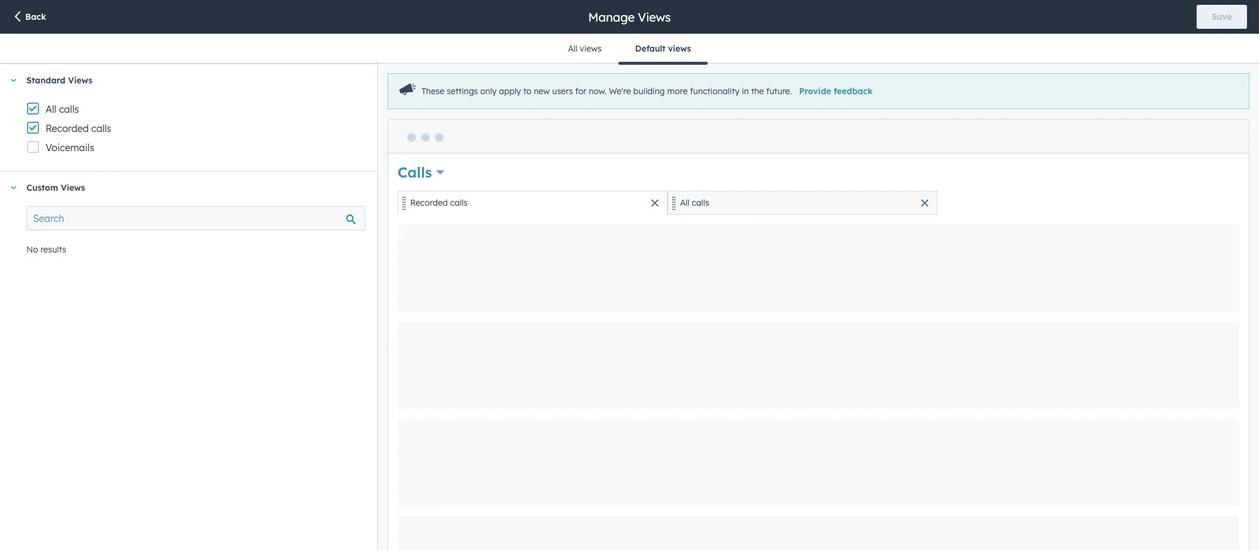 Task type: vqa. For each thing, say whether or not it's contained in the screenshot.
Descending sort. Press to sort ascending. element on the top
no



Task type: describe. For each thing, give the bounding box(es) containing it.
recorded inside button
[[410, 198, 448, 208]]

views for manage views
[[638, 9, 671, 24]]

views for default views
[[668, 43, 691, 54]]

standard views button
[[0, 64, 365, 97]]

0 horizontal spatial all calls
[[46, 103, 79, 115]]

save
[[1212, 11, 1232, 22]]

standard views
[[26, 75, 92, 86]]

provide
[[799, 86, 831, 97]]

these
[[422, 86, 445, 97]]

manage
[[588, 9, 635, 24]]

back link
[[12, 10, 46, 24]]

to
[[523, 86, 532, 97]]

functionality
[[690, 86, 740, 97]]

Search search field
[[26, 206, 365, 230]]

provide feedback
[[799, 86, 873, 97]]

0 vertical spatial recorded calls
[[46, 122, 111, 134]]

recorded calls button
[[398, 191, 668, 215]]

all views button
[[551, 34, 619, 63]]

building
[[633, 86, 665, 97]]

default views button
[[619, 34, 708, 65]]

now.
[[589, 86, 607, 97]]

standard
[[26, 75, 66, 86]]

provide feedback button
[[799, 86, 873, 97]]

apply
[[499, 86, 521, 97]]

future.
[[766, 86, 792, 97]]

recorded calls inside button
[[410, 198, 468, 208]]

navigation containing all views
[[551, 34, 708, 65]]

views for all views
[[580, 43, 602, 54]]

feedback
[[834, 86, 873, 97]]

caret image
[[10, 79, 17, 82]]

calls button
[[398, 162, 445, 182]]

we're
[[609, 86, 631, 97]]

all calls button
[[668, 191, 938, 215]]

calls
[[398, 163, 432, 181]]



Task type: locate. For each thing, give the bounding box(es) containing it.
users
[[552, 86, 573, 97]]

views inside dropdown button
[[68, 75, 92, 86]]

views right standard
[[68, 75, 92, 86]]

views inside all views button
[[580, 43, 602, 54]]

all calls inside button
[[680, 198, 709, 208]]

1 horizontal spatial views
[[668, 43, 691, 54]]

new
[[534, 86, 550, 97]]

only
[[480, 86, 497, 97]]

views up default
[[638, 9, 671, 24]]

1 vertical spatial recorded calls
[[410, 198, 468, 208]]

0 horizontal spatial all
[[46, 103, 56, 115]]

default views
[[635, 43, 691, 54]]

caret image
[[10, 186, 17, 189]]

0 vertical spatial views
[[638, 9, 671, 24]]

no results
[[26, 244, 66, 255]]

recorded
[[46, 122, 89, 134], [410, 198, 448, 208]]

0 vertical spatial all
[[568, 43, 578, 54]]

0 horizontal spatial recorded calls
[[46, 122, 111, 134]]

views for custom views
[[61, 182, 85, 193]]

1 vertical spatial all
[[46, 103, 56, 115]]

2 vertical spatial views
[[61, 182, 85, 193]]

views right default
[[668, 43, 691, 54]]

more
[[667, 86, 688, 97]]

manage views
[[588, 9, 671, 24]]

custom views button
[[0, 172, 365, 204]]

calls
[[59, 103, 79, 115], [91, 122, 111, 134], [450, 198, 468, 208], [692, 198, 709, 208]]

1 horizontal spatial all calls
[[680, 198, 709, 208]]

voicemails
[[46, 142, 94, 154]]

all views
[[568, 43, 602, 54]]

default
[[635, 43, 666, 54]]

all
[[568, 43, 578, 54], [46, 103, 56, 115], [680, 198, 690, 208]]

1 horizontal spatial all
[[568, 43, 578, 54]]

views right the custom
[[61, 182, 85, 193]]

0 vertical spatial recorded
[[46, 122, 89, 134]]

recorded calls up 'voicemails'
[[46, 122, 111, 134]]

settings
[[447, 86, 478, 97]]

0 horizontal spatial recorded
[[46, 122, 89, 134]]

0 vertical spatial all calls
[[46, 103, 79, 115]]

recorded down calls popup button
[[410, 198, 448, 208]]

1 vertical spatial recorded
[[410, 198, 448, 208]]

views inside dropdown button
[[61, 182, 85, 193]]

save button
[[1197, 5, 1247, 29]]

in
[[742, 86, 749, 97]]

2 horizontal spatial all
[[680, 198, 690, 208]]

all inside navigation
[[568, 43, 578, 54]]

custom
[[26, 182, 58, 193]]

0 horizontal spatial views
[[580, 43, 602, 54]]

1 horizontal spatial recorded calls
[[410, 198, 468, 208]]

for
[[575, 86, 587, 97]]

2 views from the left
[[668, 43, 691, 54]]

2 vertical spatial all
[[680, 198, 690, 208]]

recorded calls down calls popup button
[[410, 198, 468, 208]]

1 horizontal spatial recorded
[[410, 198, 448, 208]]

views inside default views button
[[668, 43, 691, 54]]

views for standard views
[[68, 75, 92, 86]]

views down manage
[[580, 43, 602, 54]]

no
[[26, 244, 38, 255]]

1 vertical spatial all calls
[[680, 198, 709, 208]]

1 views from the left
[[580, 43, 602, 54]]

navigation
[[551, 34, 708, 65]]

views
[[580, 43, 602, 54], [668, 43, 691, 54]]

these settings only apply to new users for now. we're building more functionality in the future.
[[422, 86, 792, 97]]

1 vertical spatial views
[[68, 75, 92, 86]]

results
[[40, 244, 66, 255]]

recorded up 'voicemails'
[[46, 122, 89, 134]]

all calls
[[46, 103, 79, 115], [680, 198, 709, 208]]

page section element
[[0, 0, 1259, 34]]

back
[[25, 11, 46, 22]]

views
[[638, 9, 671, 24], [68, 75, 92, 86], [61, 182, 85, 193]]

views inside page section element
[[638, 9, 671, 24]]

recorded calls
[[46, 122, 111, 134], [410, 198, 468, 208]]

the
[[751, 86, 764, 97]]

custom views
[[26, 182, 85, 193]]



